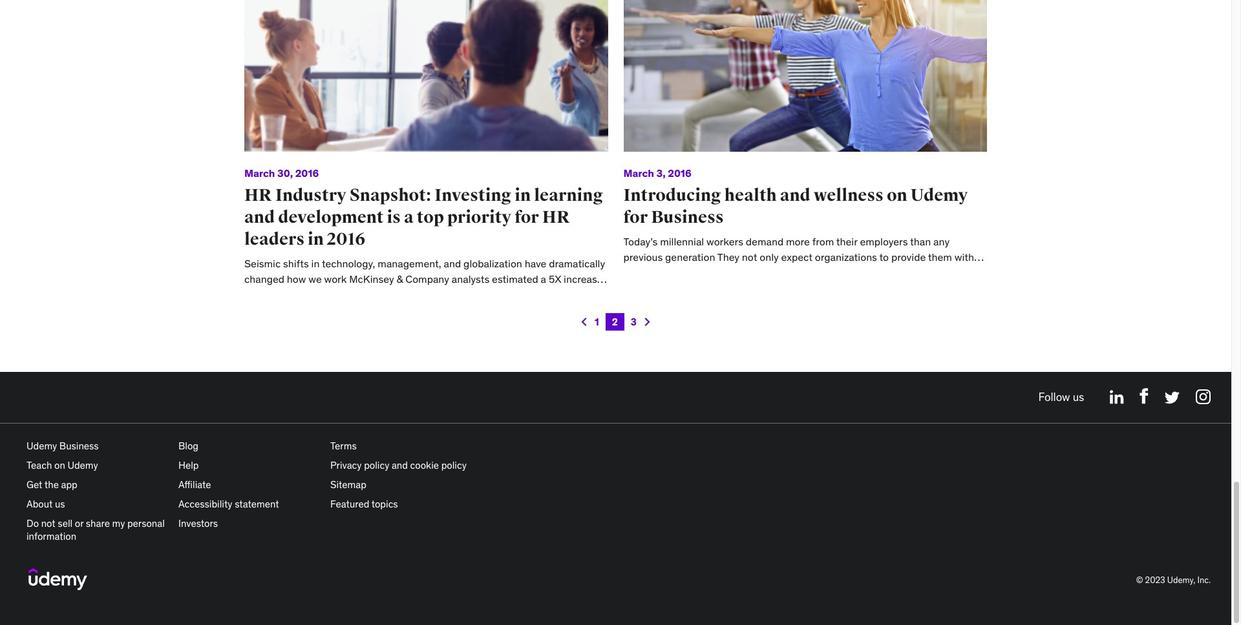 Task type: locate. For each thing, give the bounding box(es) containing it.
1 vertical spatial us
[[55, 498, 65, 510]]

0 vertical spatial business
[[651, 207, 724, 228]]

for down introducing
[[623, 207, 648, 228]]

udemy image
[[28, 569, 87, 591]]

hr
[[244, 185, 272, 206], [542, 207, 570, 228]]

personal
[[127, 517, 165, 530]]

0 vertical spatial hr
[[244, 185, 272, 206]]

march for hr
[[244, 167, 275, 180]]

2
[[612, 316, 618, 328]]

or
[[75, 517, 84, 530]]

sitemap link
[[330, 479, 366, 491]]

featured
[[330, 498, 369, 510]]

privacy policy and cookie policy link
[[330, 459, 467, 472]]

policy right cookie
[[441, 459, 467, 472]]

statement
[[235, 498, 279, 510]]

blog link
[[178, 440, 198, 452]]

and right health
[[780, 185, 811, 206]]

march left '3,'
[[623, 167, 654, 180]]

business inside the introducing health and wellness on udemy for business
[[651, 207, 724, 228]]

policy
[[364, 459, 389, 472], [441, 459, 467, 472]]

0 horizontal spatial policy
[[364, 459, 389, 472]]

0 horizontal spatial march
[[244, 167, 275, 180]]

0 vertical spatial udemy
[[911, 185, 968, 206]]

0 vertical spatial us
[[1073, 390, 1084, 405]]

us for follow us
[[1073, 390, 1084, 405]]

1 policy from the left
[[364, 459, 389, 472]]

snapshot:
[[350, 185, 431, 206]]

1 vertical spatial hr
[[542, 207, 570, 228]]

2016
[[295, 167, 319, 180], [668, 167, 692, 180], [327, 229, 365, 250]]

app
[[61, 479, 77, 491]]

udemy,
[[1167, 575, 1195, 586]]

0 horizontal spatial hr
[[244, 185, 272, 206]]

us up sell at the bottom
[[55, 498, 65, 510]]

0 horizontal spatial and
[[244, 207, 275, 228]]

and for introducing
[[780, 185, 811, 206]]

0 horizontal spatial on
[[54, 459, 65, 472]]

1 vertical spatial business
[[59, 440, 99, 452]]

inc.
[[1198, 575, 1211, 586]]

2 for from the left
[[623, 207, 648, 228]]

0 horizontal spatial 2016
[[295, 167, 319, 180]]

share
[[86, 517, 110, 530]]

and inside the introducing health and wellness on udemy for business
[[780, 185, 811, 206]]

1 vertical spatial on
[[54, 459, 65, 472]]

business up teach on udemy link
[[59, 440, 99, 452]]

3
[[631, 316, 637, 328]]

© 2023 udemy, inc.
[[1136, 575, 1211, 586]]

learning
[[534, 185, 603, 206]]

0 horizontal spatial in
[[308, 229, 324, 250]]

1 horizontal spatial 2016
[[327, 229, 365, 250]]

1 horizontal spatial business
[[651, 207, 724, 228]]

in
[[515, 185, 531, 206], [308, 229, 324, 250]]

1 vertical spatial udemy
[[27, 440, 57, 452]]

wellness
[[814, 185, 884, 206]]

business
[[651, 207, 724, 228], [59, 440, 99, 452]]

2016 for introducing
[[668, 167, 692, 180]]

0 vertical spatial on
[[887, 185, 907, 206]]

twitter button image
[[1164, 391, 1180, 404]]

a
[[404, 207, 414, 228]]

march 3, 2016
[[623, 167, 692, 180]]

my
[[112, 517, 125, 530]]

1 march from the left
[[244, 167, 275, 180]]

teach on udemy
[[27, 459, 98, 472]]

accessibility statement
[[178, 498, 279, 510]]

for inside the introducing health and wellness on udemy for business
[[623, 207, 648, 228]]

2 march from the left
[[623, 167, 654, 180]]

and up "leaders"
[[244, 207, 275, 228]]

us right follow
[[1073, 390, 1084, 405]]

1 horizontal spatial udemy
[[68, 459, 98, 472]]

facebook button image
[[1140, 388, 1149, 404]]

udemy
[[911, 185, 968, 206], [27, 440, 57, 452], [68, 459, 98, 472]]

business down introducing
[[651, 207, 724, 228]]

hr industry snapshot: investing in learning and development is a top priority for hr leaders in 2016
[[244, 185, 603, 250]]

2 horizontal spatial 2016
[[668, 167, 692, 180]]

1
[[595, 316, 599, 328]]

hr down the learning
[[542, 207, 570, 228]]

hr down march 30, 2016
[[244, 185, 272, 206]]

on
[[887, 185, 907, 206], [54, 459, 65, 472]]

is
[[387, 207, 401, 228]]

2016 down development
[[327, 229, 365, 250]]

1 vertical spatial in
[[308, 229, 324, 250]]

2016 inside hr industry snapshot: investing in learning and development is a top priority for hr leaders in 2016
[[327, 229, 365, 250]]

1 for from the left
[[515, 207, 539, 228]]

0 horizontal spatial us
[[55, 498, 65, 510]]

1 horizontal spatial in
[[515, 185, 531, 206]]

about
[[27, 498, 53, 510]]

udemy business link
[[27, 440, 99, 452]]

2016 right 30,
[[295, 167, 319, 180]]

get the app link
[[27, 479, 77, 491]]

2016 right '3,'
[[668, 167, 692, 180]]

terms
[[330, 440, 357, 452]]

1 horizontal spatial policy
[[441, 459, 467, 472]]

30,
[[277, 167, 293, 180]]

0 horizontal spatial business
[[59, 440, 99, 452]]

0 horizontal spatial for
[[515, 207, 539, 228]]

on down udemy business
[[54, 459, 65, 472]]

for down the learning
[[515, 207, 539, 228]]

do not sell or share my personal information
[[27, 517, 165, 543]]

1 horizontal spatial on
[[887, 185, 907, 206]]

march left 30,
[[244, 167, 275, 180]]

1 horizontal spatial and
[[392, 459, 408, 472]]

policy right privacy
[[364, 459, 389, 472]]

0 horizontal spatial udemy
[[27, 440, 57, 452]]

investors
[[178, 517, 218, 530]]

march for introducing
[[623, 167, 654, 180]]

development
[[278, 207, 384, 228]]

2 horizontal spatial and
[[780, 185, 811, 206]]

introducing
[[623, 185, 721, 206]]

industry
[[275, 185, 346, 206]]

us
[[1073, 390, 1084, 405], [55, 498, 65, 510]]

do
[[27, 517, 39, 530]]

and
[[780, 185, 811, 206], [244, 207, 275, 228], [392, 459, 408, 472]]

2 vertical spatial and
[[392, 459, 408, 472]]

and left cookie
[[392, 459, 408, 472]]

1 vertical spatial and
[[244, 207, 275, 228]]

top
[[417, 207, 444, 228]]

for
[[515, 207, 539, 228], [623, 207, 648, 228]]

for inside hr industry snapshot: investing in learning and development is a top priority for hr leaders in 2016
[[515, 207, 539, 228]]

1 horizontal spatial march
[[623, 167, 654, 180]]

0 vertical spatial and
[[780, 185, 811, 206]]

0 vertical spatial in
[[515, 185, 531, 206]]

1 horizontal spatial for
[[623, 207, 648, 228]]

in down development
[[308, 229, 324, 250]]

1 horizontal spatial us
[[1073, 390, 1084, 405]]

2 horizontal spatial udemy
[[911, 185, 968, 206]]

march
[[244, 167, 275, 180], [623, 167, 654, 180]]

information
[[27, 530, 76, 543]]

on right wellness
[[887, 185, 907, 206]]

in left the learning
[[515, 185, 531, 206]]



Task type: describe. For each thing, give the bounding box(es) containing it.
accessibility statement link
[[178, 498, 279, 510]]

help link
[[178, 459, 199, 472]]

health
[[724, 185, 777, 206]]

privacy
[[330, 459, 362, 472]]

terms link
[[330, 440, 357, 452]]

hr industry snapshot: investing in learning and development is a top priority for hr leaders in 2016 link
[[244, 185, 603, 250]]

1 horizontal spatial hr
[[542, 207, 570, 228]]

affiliate
[[178, 479, 211, 491]]

get the app
[[27, 479, 77, 491]]

2016 for hr
[[295, 167, 319, 180]]

2 vertical spatial udemy
[[68, 459, 98, 472]]

and for privacy
[[392, 459, 408, 472]]

instagram button image
[[1196, 389, 1211, 404]]

2 policy from the left
[[441, 459, 467, 472]]

teach
[[27, 459, 52, 472]]

topics
[[371, 498, 398, 510]]

2023
[[1145, 575, 1165, 586]]

priority
[[447, 207, 511, 228]]

affiliate link
[[178, 479, 211, 491]]

introducing health and wellness on udemy for business link
[[623, 185, 968, 228]]

cookie
[[410, 459, 439, 472]]

leaders
[[244, 229, 305, 250]]

the
[[44, 479, 59, 491]]

introducing health and wellness on udemy for business
[[623, 185, 968, 228]]

accessibility
[[178, 498, 232, 510]]

about us
[[27, 498, 65, 510]]

©
[[1136, 575, 1143, 586]]

teach on udemy link
[[27, 459, 98, 472]]

sitemap
[[330, 479, 366, 491]]

udemy business
[[27, 440, 99, 452]]

3 link
[[624, 313, 643, 331]]

help
[[178, 459, 199, 472]]

featured topics
[[330, 498, 398, 510]]

not
[[41, 517, 55, 530]]

and inside hr industry snapshot: investing in learning and development is a top priority for hr leaders in 2016
[[244, 207, 275, 228]]

get
[[27, 479, 42, 491]]

follow us
[[1038, 390, 1084, 405]]

1 link
[[588, 313, 606, 331]]

sell
[[58, 517, 72, 530]]

about us link
[[27, 498, 65, 510]]

follow
[[1038, 390, 1070, 405]]

blog
[[178, 440, 198, 452]]

us for about us
[[55, 498, 65, 510]]

investors link
[[178, 517, 218, 530]]

udemy inside the introducing health and wellness on udemy for business
[[911, 185, 968, 206]]

featured topics link
[[330, 498, 398, 510]]

investing
[[435, 185, 512, 206]]

privacy policy and cookie policy
[[330, 459, 467, 472]]

do not sell or share my personal information link
[[27, 517, 165, 543]]

march 30, 2016
[[244, 167, 319, 180]]

3,
[[656, 167, 666, 180]]

linkedin button image
[[1110, 390, 1124, 404]]

on inside the introducing health and wellness on udemy for business
[[887, 185, 907, 206]]



Task type: vqa. For each thing, say whether or not it's contained in the screenshot.
Udemy?
no



